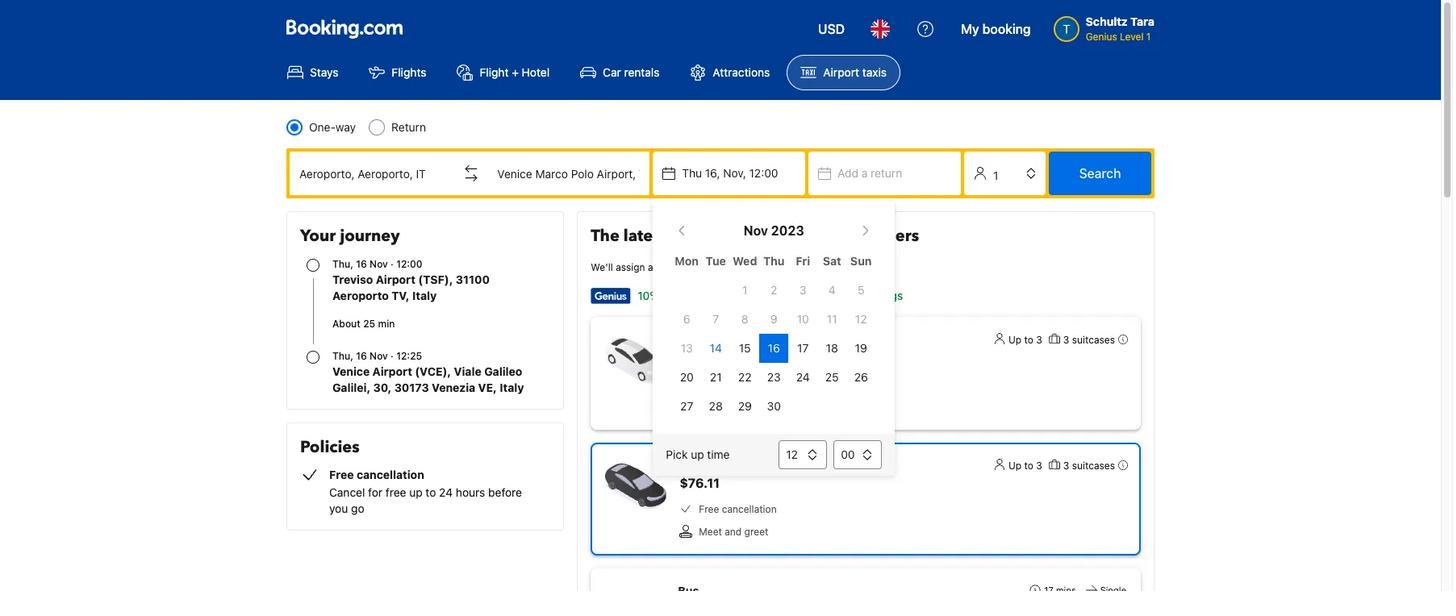 Task type: vqa. For each thing, say whether or not it's contained in the screenshot.
DEC,
no



Task type: locate. For each thing, give the bounding box(es) containing it.
for
[[368, 486, 383, 500]]

2 $76.11 from the top
[[680, 476, 720, 491]]

1 vertical spatial italy
[[500, 381, 524, 395]]

1 vertical spatial thu,
[[333, 350, 353, 362]]

16 down '9'
[[768, 341, 780, 355]]

1 vertical spatial greet
[[745, 526, 769, 538]]

1 and from the top
[[725, 400, 742, 412]]

cancellation up free
[[357, 468, 424, 482]]

· inside thu, 16 nov · 12:25 venice airport (vce), viale galileo galilei, 30, 30173 venezia ve, italy
[[391, 350, 394, 362]]

cancellation for executive $76.11
[[722, 504, 777, 516]]

1 vertical spatial and
[[725, 526, 742, 538]]

16 for galileo
[[356, 350, 367, 362]]

1 vertical spatial 3 suitcases
[[1064, 460, 1115, 472]]

2 up to 3 from the top
[[1009, 460, 1043, 472]]

0 vertical spatial 12:00
[[749, 166, 779, 180]]

free up cancel
[[329, 468, 354, 482]]

up
[[1009, 334, 1022, 346], [1009, 460, 1022, 472]]

2 3 suitcases from the top
[[1064, 460, 1115, 472]]

meet for executive $76.11
[[699, 526, 722, 538]]

thu inside 'button'
[[682, 166, 702, 180]]

1 $76.11 from the top
[[680, 350, 720, 365]]

12:00 timer
[[396, 258, 423, 270]]

and for executive $76.11
[[725, 526, 742, 538]]

14
[[710, 341, 722, 355]]

from
[[722, 225, 759, 247]]

0 vertical spatial thu,
[[333, 258, 353, 270]]

2 up from the top
[[1009, 460, 1022, 472]]

and down the executive $76.11
[[725, 526, 742, 538]]

1 vertical spatial airport
[[376, 273, 416, 287]]

nov
[[744, 224, 768, 238], [370, 258, 388, 270], [370, 350, 388, 362]]

25 left 26
[[826, 370, 839, 384]]

0 vertical spatial journey
[[340, 225, 400, 247]]

hours
[[456, 486, 485, 500]]

1 down tara
[[1147, 31, 1151, 43]]

up to 3
[[1009, 334, 1043, 346], [1009, 460, 1043, 472]]

up to 3 for executive $76.11
[[1009, 460, 1043, 472]]

italy down (tsf),
[[412, 289, 437, 303]]

0 vertical spatial free cancellation
[[699, 378, 777, 390]]

1 meet from the top
[[699, 400, 722, 412]]

17
[[798, 341, 809, 355]]

1 3 suitcases from the top
[[1064, 334, 1115, 346]]

thu, inside thu, 16 nov · 12:25 venice airport (vce), viale galileo galilei, 30, 30173 venezia ve, italy
[[333, 350, 353, 362]]

flight + hotel link
[[443, 55, 563, 90]]

trusted
[[794, 225, 850, 247]]

nov inside thu, 16 nov · 12:25 venice airport (vce), viale galileo galilei, 30, 30173 venezia ve, italy
[[370, 350, 388, 362]]

24 right 23
[[796, 370, 810, 384]]

wed
[[733, 254, 757, 268]]

free cancellation
[[699, 378, 777, 390], [699, 504, 777, 516]]

usd button
[[809, 10, 855, 48]]

1 thu, from the top
[[333, 258, 353, 270]]

meet and greet down the executive $76.11
[[699, 526, 769, 538]]

0 vertical spatial up to 3
[[1009, 334, 1043, 346]]

cancel
[[329, 486, 365, 500]]

add
[[838, 166, 859, 180]]

2 greet from the top
[[745, 526, 769, 538]]

0 vertical spatial 24
[[796, 370, 810, 384]]

0 vertical spatial a
[[862, 166, 868, 180]]

$76.11 down executive
[[680, 476, 720, 491]]

2 meet and greet from the top
[[699, 526, 769, 538]]

12
[[855, 312, 867, 326]]

0 vertical spatial thu
[[682, 166, 702, 180]]

1 vertical spatial a
[[648, 262, 653, 274]]

journey right local
[[680, 262, 714, 274]]

$76.11 for executive $76.11
[[680, 476, 720, 491]]

19
[[855, 341, 867, 355]]

$76.11 inside the executive $76.11
[[680, 476, 720, 491]]

meet and greet down 22
[[699, 400, 769, 412]]

1 circle empty image from the top
[[307, 259, 320, 272]]

meet and greet
[[699, 400, 769, 412], [699, 526, 769, 538]]

2 meet from the top
[[699, 526, 722, 538]]

28
[[709, 400, 723, 413]]

free inside free cancellation cancel for free up to 24 hours before you go
[[329, 468, 354, 482]]

up for standard $76.11
[[1009, 334, 1022, 346]]

0 horizontal spatial italy
[[412, 289, 437, 303]]

nov inside "thu, 16 nov · 12:00 treviso airport (tsf), 31100 aeroporto tv, italy"
[[370, 258, 388, 270]]

0 vertical spatial ·
[[391, 258, 394, 270]]

1 meet and greet from the top
[[699, 400, 769, 412]]

0 horizontal spatial 1
[[743, 283, 748, 297]]

· left 12:25 timer
[[391, 350, 394, 362]]

your journey
[[300, 225, 400, 247]]

free cancellation up 29
[[699, 378, 777, 390]]

2 circle empty image from the top
[[307, 351, 320, 364]]

free
[[699, 378, 719, 390], [329, 468, 354, 482], [699, 504, 719, 516]]

meet down the executive $76.11
[[699, 526, 722, 538]]

0 vertical spatial free
[[699, 378, 719, 390]]

nov left 2023
[[744, 224, 768, 238]]

0 vertical spatial meet and greet
[[699, 400, 769, 412]]

in
[[757, 262, 765, 274]]

24 inside free cancellation cancel for free up to 24 hours before you go
[[439, 486, 453, 500]]

free right 20
[[699, 378, 719, 390]]

Pick-up location text field
[[290, 154, 452, 193]]

airport up 30,
[[373, 365, 412, 379]]

pick
[[666, 448, 688, 462]]

1 horizontal spatial journey
[[680, 262, 714, 274]]

up to 3 for standard $76.11
[[1009, 334, 1043, 346]]

$76.11 down standard
[[680, 350, 720, 365]]

0 horizontal spatial 12:00
[[396, 258, 423, 270]]

to
[[795, 289, 805, 303], [1025, 334, 1034, 346], [1025, 460, 1034, 472], [426, 486, 436, 500]]

31100
[[456, 273, 490, 287]]

galileo
[[484, 365, 523, 379]]

1 vertical spatial circle empty image
[[307, 351, 320, 364]]

free for executive $76.11
[[699, 504, 719, 516]]

mon
[[675, 254, 699, 268]]

0 vertical spatial up
[[691, 448, 704, 462]]

greet for executive $76.11
[[745, 526, 769, 538]]

16 up venice
[[356, 350, 367, 362]]

1 horizontal spatial 1
[[1147, 31, 1151, 43]]

we'll assign a local journey provider in the next step
[[591, 262, 828, 274]]

airport for viale
[[373, 365, 412, 379]]

1
[[1147, 31, 1151, 43], [743, 283, 748, 297]]

2 free cancellation from the top
[[699, 504, 777, 516]]

nov left the 12:25 on the bottom
[[370, 350, 388, 362]]

thu 16, nov, 12:00 button
[[653, 152, 806, 195]]

· for treviso
[[391, 258, 394, 270]]

1 horizontal spatial a
[[862, 166, 868, 180]]

25 left min
[[363, 318, 375, 330]]

and
[[725, 400, 742, 412], [725, 526, 742, 538]]

1 vertical spatial up to 3
[[1009, 460, 1043, 472]]

1 vertical spatial meet
[[699, 526, 722, 538]]

next
[[786, 262, 805, 274]]

the
[[591, 225, 620, 247]]

26
[[854, 370, 868, 384]]

thu, up treviso
[[333, 258, 353, 270]]

airport inside "thu, 16 nov · 12:00 treviso airport (tsf), 31100 aeroporto tv, italy"
[[376, 273, 416, 287]]

3 suitcases for executive $76.11
[[1064, 460, 1115, 472]]

1 vertical spatial nov
[[370, 258, 388, 270]]

tv,
[[392, 289, 410, 303]]

2 vertical spatial airport
[[373, 365, 412, 379]]

partners
[[854, 225, 919, 247]]

0 vertical spatial circle empty image
[[307, 259, 320, 272]]

1 horizontal spatial up
[[691, 448, 704, 462]]

meet
[[699, 400, 722, 412], [699, 526, 722, 538]]

flights link
[[355, 55, 440, 90]]

30
[[767, 400, 781, 413]]

ve,
[[478, 381, 497, 395]]

1 vertical spatial $76.11
[[680, 476, 720, 491]]

0 vertical spatial airport
[[824, 65, 860, 79]]

venice
[[333, 365, 370, 379]]

stays link
[[274, 55, 352, 90]]

airport up tv,
[[376, 273, 416, 287]]

2 thu, from the top
[[333, 350, 353, 362]]

0 vertical spatial 1
[[1147, 31, 1151, 43]]

· left 12:00 timer
[[391, 258, 394, 270]]

0 vertical spatial nov
[[744, 224, 768, 238]]

airport inside thu, 16 nov · 12:25 venice airport (vce), viale galileo galilei, 30, 30173 venezia ve, italy
[[373, 365, 412, 379]]

1 horizontal spatial 12:00
[[749, 166, 779, 180]]

add a return
[[838, 166, 903, 180]]

$76.11 inside "standard $76.11"
[[680, 350, 720, 365]]

thu left next
[[764, 254, 785, 268]]

1 up from the top
[[1009, 334, 1022, 346]]

1 horizontal spatial italy
[[500, 381, 524, 395]]

16 for aeroporto
[[356, 258, 367, 270]]

thu,
[[333, 258, 353, 270], [333, 350, 353, 362]]

provider
[[717, 262, 755, 274]]

1 horizontal spatial 24
[[796, 370, 810, 384]]

24 left hours
[[439, 486, 453, 500]]

2 vertical spatial free
[[699, 504, 719, 516]]

24
[[796, 370, 810, 384], [439, 486, 453, 500]]

12:00 up (tsf),
[[396, 258, 423, 270]]

flight + hotel
[[480, 65, 550, 79]]

· inside "thu, 16 nov · 12:00 treviso airport (tsf), 31100 aeroporto tv, italy"
[[391, 258, 394, 270]]

1 down provider
[[743, 283, 748, 297]]

1 vertical spatial thu
[[764, 254, 785, 268]]

thu, up venice
[[333, 350, 353, 362]]

one-
[[309, 120, 336, 134]]

1 vertical spatial up
[[1009, 460, 1022, 472]]

journey up treviso
[[340, 225, 400, 247]]

suitcases
[[1072, 334, 1115, 346], [1072, 460, 1115, 472]]

1 vertical spatial up
[[409, 486, 423, 500]]

up right free
[[409, 486, 423, 500]]

my booking link
[[952, 10, 1041, 48]]

· for venice
[[391, 350, 394, 362]]

0 horizontal spatial a
[[648, 262, 653, 274]]

1 up to 3 from the top
[[1009, 334, 1043, 346]]

0 horizontal spatial 24
[[439, 486, 453, 500]]

0 vertical spatial meet
[[699, 400, 722, 412]]

0 vertical spatial italy
[[412, 289, 437, 303]]

applied
[[753, 289, 792, 303]]

meet for standard $76.11
[[699, 400, 722, 412]]

to inside free cancellation cancel for free up to 24 hours before you go
[[426, 486, 436, 500]]

1 · from the top
[[391, 258, 394, 270]]

cancellation up 29
[[722, 378, 777, 390]]

local
[[656, 262, 678, 274]]

2 and from the top
[[725, 526, 742, 538]]

a right add on the top of page
[[862, 166, 868, 180]]

add a return button
[[809, 152, 961, 195]]

1 vertical spatial cancellation
[[357, 468, 424, 482]]

airport taxis
[[824, 65, 887, 79]]

free down the executive $76.11
[[699, 504, 719, 516]]

1 vertical spatial 12:00
[[396, 258, 423, 270]]

a left local
[[648, 262, 653, 274]]

nov for viale
[[370, 350, 388, 362]]

1 suitcases from the top
[[1072, 334, 1115, 346]]

up right pick
[[691, 448, 704, 462]]

0 vertical spatial 3 suitcases
[[1064, 334, 1115, 346]]

pick up time
[[666, 448, 730, 462]]

airport left taxis
[[824, 65, 860, 79]]

one-way
[[309, 120, 356, 134]]

cancellation down the executive $76.11
[[722, 504, 777, 516]]

1 horizontal spatial 25
[[826, 370, 839, 384]]

and right 28
[[725, 400, 742, 412]]

1 vertical spatial suitcases
[[1072, 460, 1115, 472]]

attractions link
[[677, 55, 784, 90]]

11
[[827, 312, 837, 326]]

0 vertical spatial greet
[[745, 400, 769, 412]]

1 vertical spatial free
[[329, 468, 354, 482]]

12:00 inside 'button'
[[749, 166, 779, 180]]

nov 2023
[[744, 224, 804, 238]]

16 inside "thu, 16 nov · 12:00 treviso airport (tsf), 31100 aeroporto tv, italy"
[[356, 258, 367, 270]]

sun
[[851, 254, 872, 268]]

meet right 27
[[699, 400, 722, 412]]

1 vertical spatial free cancellation
[[699, 504, 777, 516]]

1 vertical spatial ·
[[391, 350, 394, 362]]

1 free cancellation from the top
[[699, 378, 777, 390]]

italy down galileo
[[500, 381, 524, 395]]

2 suitcases from the top
[[1072, 460, 1115, 472]]

italy inside thu, 16 nov · 12:25 venice airport (vce), viale galileo galilei, 30, 30173 venezia ve, italy
[[500, 381, 524, 395]]

0 vertical spatial 25
[[363, 318, 375, 330]]

assign
[[616, 262, 645, 274]]

0 vertical spatial cancellation
[[722, 378, 777, 390]]

0 vertical spatial suitcases
[[1072, 334, 1115, 346]]

0 horizontal spatial journey
[[340, 225, 400, 247]]

2023
[[771, 224, 804, 238]]

nov up treviso
[[370, 258, 388, 270]]

circle empty image
[[307, 259, 320, 272], [307, 351, 320, 364]]

1 vertical spatial meet and greet
[[699, 526, 769, 538]]

4
[[829, 283, 836, 297]]

free for standard $76.11
[[699, 378, 719, 390]]

thu left 16,
[[682, 166, 702, 180]]

schultz
[[1086, 15, 1128, 28]]

30173
[[394, 381, 429, 395]]

16 up treviso
[[356, 258, 367, 270]]

0 horizontal spatial thu
[[682, 166, 702, 180]]

$76.11
[[680, 350, 720, 365], [680, 476, 720, 491]]

0 horizontal spatial up
[[409, 486, 423, 500]]

1 vertical spatial 25
[[826, 370, 839, 384]]

16 inside thu, 16 nov · 12:25 venice airport (vce), viale galileo galilei, 30, 30173 venezia ve, italy
[[356, 350, 367, 362]]

12:00 right nov,
[[749, 166, 779, 180]]

0 vertical spatial up
[[1009, 334, 1022, 346]]

free cancellation down the executive $76.11
[[699, 504, 777, 516]]

15
[[739, 341, 751, 355]]

thu, inside "thu, 16 nov · 12:00 treviso airport (tsf), 31100 aeroporto tv, italy"
[[333, 258, 353, 270]]

0 vertical spatial $76.11
[[680, 350, 720, 365]]

mon tue wed thu
[[675, 254, 785, 268]]

2 vertical spatial nov
[[370, 350, 388, 362]]

2 vertical spatial cancellation
[[722, 504, 777, 516]]

0 vertical spatial and
[[725, 400, 742, 412]]

3
[[800, 283, 807, 297], [1037, 334, 1043, 346], [1064, 334, 1070, 346], [1037, 460, 1043, 472], [1064, 460, 1070, 472]]

1 greet from the top
[[745, 400, 769, 412]]

2 · from the top
[[391, 350, 394, 362]]

1 vertical spatial 24
[[439, 486, 453, 500]]

+
[[512, 65, 519, 79]]



Task type: describe. For each thing, give the bounding box(es) containing it.
italy inside "thu, 16 nov · 12:00 treviso airport (tsf), 31100 aeroporto tv, italy"
[[412, 289, 437, 303]]

genius
[[1086, 31, 1118, 43]]

thu, for venice
[[333, 350, 353, 362]]

the
[[768, 262, 783, 274]]

0 horizontal spatial 25
[[363, 318, 375, 330]]

level
[[1120, 31, 1144, 43]]

Pick-up location field
[[290, 154, 452, 193]]

about 25 min
[[333, 318, 395, 330]]

12:25 timer
[[396, 350, 422, 362]]

time
[[707, 448, 730, 462]]

nov,
[[723, 166, 746, 180]]

1 inside schultz tara genius level 1
[[1147, 31, 1151, 43]]

21
[[710, 370, 722, 384]]

7
[[713, 312, 719, 326]]

and for standard $76.11
[[725, 400, 742, 412]]

free cancellation for executive $76.11
[[699, 504, 777, 516]]

(vce),
[[415, 365, 451, 379]]

cancellation inside free cancellation cancel for free up to 24 hours before you go
[[357, 468, 424, 482]]

return
[[392, 120, 426, 134]]

my booking
[[961, 22, 1031, 36]]

thu, 16 nov · 12:00 treviso airport (tsf), 31100 aeroporto tv, italy
[[333, 258, 490, 303]]

before
[[488, 486, 522, 500]]

standard
[[680, 333, 731, 346]]

booking
[[983, 22, 1031, 36]]

3 suitcases for standard $76.11
[[1064, 334, 1115, 346]]

your
[[300, 225, 336, 247]]

search
[[1080, 166, 1121, 181]]

10%
[[638, 289, 660, 303]]

min
[[378, 318, 395, 330]]

standard $76.11
[[680, 333, 731, 365]]

your account menu schultz tara genius level 1 element
[[1054, 7, 1161, 44]]

venezia
[[432, 381, 476, 395]]

tue
[[706, 254, 726, 268]]

thu, 16 nov · 12:25 venice airport (vce), viale galileo galilei, 30, 30173 venezia ve, italy
[[333, 350, 524, 395]]

30,
[[373, 381, 392, 395]]

$76.11 for standard $76.11
[[680, 350, 720, 365]]

our
[[763, 225, 790, 247]]

20
[[680, 370, 694, 384]]

meet and greet for standard $76.11
[[699, 400, 769, 412]]

sat
[[823, 254, 842, 268]]

nov for 31100
[[370, 258, 388, 270]]

greet for standard $76.11
[[745, 400, 769, 412]]

airport inside airport taxis link
[[824, 65, 860, 79]]

meet and greet for executive $76.11
[[699, 526, 769, 538]]

return
[[871, 166, 903, 180]]

10% off automatically applied to selected bookings
[[638, 289, 903, 303]]

airport for 31100
[[376, 273, 416, 287]]

cancellation for standard $76.11
[[722, 378, 777, 390]]

flights
[[392, 65, 427, 79]]

12:25
[[396, 350, 422, 362]]

thu 16, nov, 12:00
[[682, 166, 779, 180]]

free
[[386, 486, 406, 500]]

latest
[[624, 225, 667, 247]]

we'll
[[591, 262, 613, 274]]

9
[[771, 312, 778, 326]]

taxis
[[863, 65, 887, 79]]

suitcases for standard $76.11
[[1072, 334, 1115, 346]]

my
[[961, 22, 980, 36]]

thu, for treviso
[[333, 258, 353, 270]]

selected
[[808, 289, 853, 303]]

off
[[663, 289, 678, 303]]

up inside free cancellation cancel for free up to 24 hours before you go
[[409, 486, 423, 500]]

1 vertical spatial 1
[[743, 283, 748, 297]]

13
[[681, 341, 693, 355]]

executive $76.11
[[680, 458, 734, 491]]

car
[[603, 65, 621, 79]]

free cancellation cancel for free up to 24 hours before you go
[[329, 468, 522, 516]]

the latest prices from our trusted partners
[[591, 225, 919, 247]]

2
[[771, 283, 778, 297]]

rentals
[[624, 65, 660, 79]]

18
[[826, 341, 838, 355]]

fri
[[796, 254, 811, 268]]

12:00 inside "thu, 16 nov · 12:00 treviso airport (tsf), 31100 aeroporto tv, italy"
[[396, 258, 423, 270]]

a inside button
[[862, 166, 868, 180]]

car rentals
[[603, 65, 660, 79]]

1 horizontal spatial thu
[[764, 254, 785, 268]]

16,
[[705, 166, 720, 180]]

6
[[683, 312, 691, 326]]

8
[[742, 312, 749, 326]]

1 vertical spatial journey
[[680, 262, 714, 274]]

airport taxis link
[[787, 55, 901, 90]]

stays
[[310, 65, 339, 79]]

22
[[738, 370, 752, 384]]

suitcases for executive $76.11
[[1072, 460, 1115, 472]]

treviso
[[333, 273, 373, 287]]

tara
[[1131, 15, 1155, 28]]

go
[[351, 502, 364, 516]]

Drop-off location text field
[[488, 154, 650, 193]]

executive
[[680, 458, 734, 472]]

galilei,
[[333, 381, 371, 395]]

about
[[333, 318, 361, 330]]

search button
[[1049, 152, 1152, 195]]

bookings
[[856, 289, 903, 303]]

circle empty image for venice airport (vce), viale galileo galilei, 30, 30173 venezia ve, italy
[[307, 351, 320, 364]]

27
[[681, 400, 694, 413]]

circle empty image for treviso airport (tsf), 31100 aeroporto tv, italy
[[307, 259, 320, 272]]

booking.com image
[[287, 19, 403, 39]]

you
[[329, 502, 348, 516]]

hotel
[[522, 65, 550, 79]]

policies
[[300, 437, 360, 458]]

car rentals link
[[567, 55, 673, 90]]

usd
[[818, 22, 845, 36]]

Drop-off location field
[[488, 154, 650, 193]]

free cancellation for standard $76.11
[[699, 378, 777, 390]]

up for executive $76.11
[[1009, 460, 1022, 472]]

flight
[[480, 65, 509, 79]]



